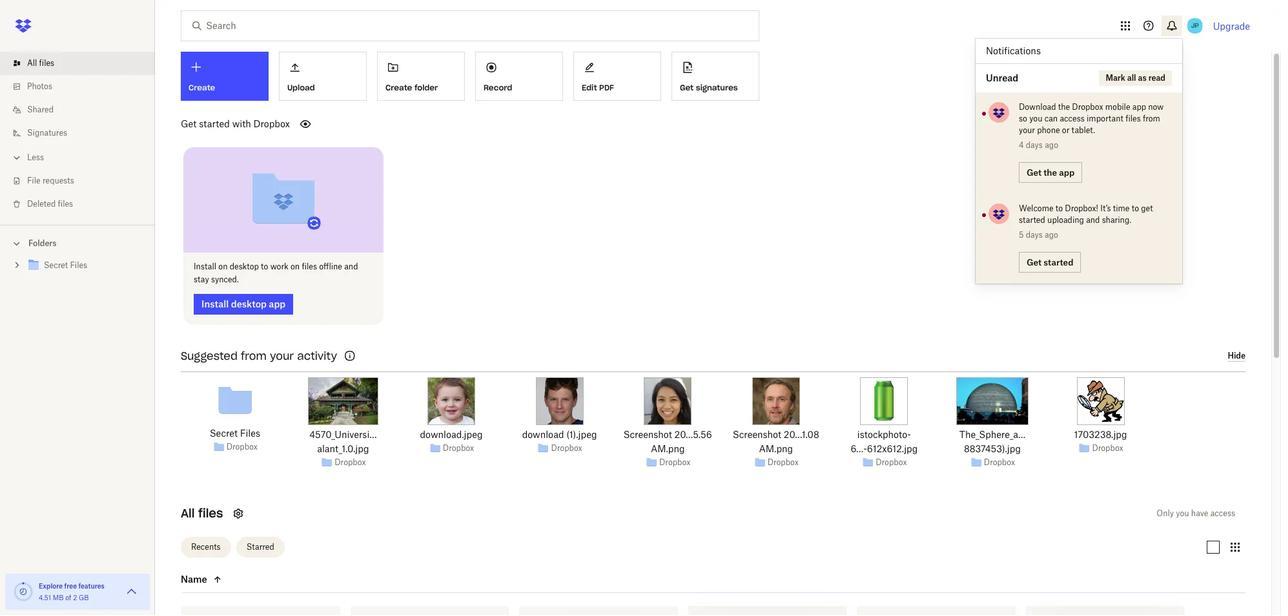 Task type: locate. For each thing, give the bounding box(es) containing it.
0 vertical spatial access
[[1061, 114, 1085, 123]]

files inside install on desktop to work on files offline and stay synced.
[[302, 261, 317, 271]]

0 horizontal spatial from
[[241, 349, 267, 362]]

shared
[[27, 105, 54, 114]]

screenshot for screenshot 20…1.08 am.png
[[733, 429, 782, 440]]

you down download
[[1030, 114, 1043, 123]]

it's
[[1101, 204, 1112, 213]]

dropbox down download (1).jpeg link at the bottom
[[551, 443, 583, 453]]

dropbox for istockphoto- 6…-612x612.jpg
[[876, 457, 907, 467]]

days inside download the dropbox mobile app now so you can access important files from your phone or tablet. 4 days ago
[[1027, 140, 1043, 150]]

files inside download the dropbox mobile app now so you can access important files from your phone or tablet. 4 days ago
[[1126, 114, 1142, 123]]

the for get
[[1044, 167, 1058, 177]]

as
[[1139, 73, 1147, 83]]

get started with dropbox
[[181, 118, 290, 129]]

dropbox link down screenshot 20…1.08 am.png link
[[768, 456, 799, 469]]

1 vertical spatial you
[[1177, 508, 1190, 518]]

1 on from the left
[[219, 261, 228, 271]]

dropbox for download (1).jpeg
[[551, 443, 583, 453]]

0 horizontal spatial screenshot
[[624, 429, 672, 440]]

0 vertical spatial the
[[1059, 102, 1071, 112]]

0 vertical spatial all files
[[27, 58, 54, 68]]

activity
[[297, 349, 337, 362]]

0 vertical spatial you
[[1030, 114, 1043, 123]]

your down so
[[1020, 125, 1036, 135]]

1 horizontal spatial screenshot
[[733, 429, 782, 440]]

1 horizontal spatial on
[[291, 261, 300, 271]]

get down welcome
[[1027, 257, 1042, 267]]

files up "photos"
[[39, 58, 54, 68]]

phone
[[1038, 125, 1061, 135]]

explore free features 4.51 mb of 2 gb
[[39, 582, 105, 602]]

1 ago from the top
[[1046, 140, 1059, 150]]

0 horizontal spatial to
[[261, 261, 268, 271]]

/1703238.jpg image
[[1077, 377, 1125, 425]]

1 horizontal spatial and
[[1087, 215, 1101, 225]]

1 horizontal spatial your
[[1020, 125, 1036, 135]]

files left offline on the left top of page
[[302, 261, 317, 271]]

explore
[[39, 582, 63, 590]]

from
[[1144, 114, 1161, 123], [241, 349, 267, 362]]

1 vertical spatial access
[[1211, 508, 1236, 518]]

all files list item
[[0, 52, 155, 75]]

dropbox for the_sphere_a… 8837453).jpg
[[985, 457, 1016, 467]]

file, db165f6aaa73d95c9004256537e7037b-uncropped_scaled_within_1536_1152.webp row
[[857, 606, 1016, 615]]

your inside download the dropbox mobile app now so you can access important files from your phone or tablet. 4 days ago
[[1020, 125, 1036, 135]]

access up or at right
[[1061, 114, 1085, 123]]

quota usage element
[[13, 582, 34, 602]]

sharing.
[[1103, 215, 1132, 225]]

to left get
[[1132, 204, 1140, 213]]

1 vertical spatial your
[[270, 349, 294, 362]]

signatures link
[[10, 121, 155, 145]]

dropbox inside download the dropbox mobile app now so you can access important files from your phone or tablet. 4 days ago
[[1073, 102, 1104, 112]]

2 horizontal spatial to
[[1132, 204, 1140, 213]]

get signatures button
[[672, 52, 760, 101]]

dropbox down alant_1.0.jpg
[[335, 457, 366, 467]]

deleted files
[[27, 199, 73, 209]]

ago
[[1046, 140, 1059, 150], [1045, 230, 1059, 240]]

0 horizontal spatial and
[[345, 261, 358, 271]]

files up recents
[[198, 506, 223, 520]]

dropbox down "secret files" "link" at the bottom left of page
[[227, 442, 258, 452]]

secret files
[[210, 427, 260, 438]]

dropbox link for download (1).jpeg
[[551, 442, 583, 455]]

0 vertical spatial from
[[1144, 114, 1161, 123]]

now
[[1149, 102, 1165, 112]]

ago down phone
[[1046, 140, 1059, 150]]

create folder
[[386, 83, 438, 92]]

screenshot inside the screenshot 20…5.56 am.png
[[624, 429, 672, 440]]

612x612.jpg
[[868, 443, 918, 454]]

2
[[73, 594, 77, 602]]

0 vertical spatial started
[[199, 118, 230, 129]]

days right '5'
[[1027, 230, 1043, 240]]

2 ago from the top
[[1045, 230, 1059, 240]]

and down dropbox!
[[1087, 215, 1101, 225]]

dropbox link for istockphoto- 6…-612x612.jpg
[[876, 456, 907, 469]]

5
[[1020, 230, 1024, 240]]

0 horizontal spatial the
[[1044, 167, 1058, 177]]

0 horizontal spatial on
[[219, 261, 228, 271]]

get
[[1142, 204, 1154, 213]]

dropbox link down 8837453).jpg
[[985, 456, 1016, 469]]

get left with
[[181, 118, 197, 129]]

1 vertical spatial days
[[1027, 230, 1043, 240]]

dropbox down 8837453).jpg
[[985, 457, 1016, 467]]

gb
[[79, 594, 89, 602]]

get up welcome
[[1027, 167, 1042, 177]]

to inside install on desktop to work on files offline and stay synced.
[[261, 261, 268, 271]]

get signatures
[[680, 83, 738, 92]]

to up the uploading
[[1056, 204, 1064, 213]]

can
[[1045, 114, 1058, 123]]

istockphoto- 6…-612x612.jpg
[[851, 429, 918, 454]]

started
[[199, 118, 230, 129], [1020, 215, 1046, 225], [1044, 257, 1074, 267]]

access
[[1061, 114, 1085, 123], [1211, 508, 1236, 518]]

from down now
[[1144, 114, 1161, 123]]

upgrade link
[[1214, 20, 1251, 31]]

on
[[219, 261, 228, 271], [291, 261, 300, 271]]

on up synced.
[[219, 261, 228, 271]]

file, 4570_university_ave____pierre_galant_1.0.jpg row
[[519, 606, 678, 615]]

dropbox down download.jpeg 'link'
[[443, 443, 474, 453]]

the inside download the dropbox mobile app now so you can access important files from your phone or tablet. 4 days ago
[[1059, 102, 1071, 112]]

1 horizontal spatial all files
[[181, 506, 223, 520]]

started inside get started button
[[1044, 257, 1074, 267]]

mobile
[[1106, 102, 1131, 112]]

screenshot down /screenshot 2023-11-13 at 10.51.08 am.png image
[[733, 429, 782, 440]]

2 vertical spatial started
[[1044, 257, 1074, 267]]

dropbox!
[[1066, 204, 1099, 213]]

less image
[[10, 151, 23, 164]]

1 horizontal spatial from
[[1144, 114, 1161, 123]]

dropbox link down 1703238.jpg link
[[1093, 442, 1124, 455]]

get inside button
[[1027, 257, 1042, 267]]

0 horizontal spatial access
[[1061, 114, 1085, 123]]

the inside get the app button
[[1044, 167, 1058, 177]]

2 on from the left
[[291, 261, 300, 271]]

am.png down 20…1.08
[[760, 443, 793, 454]]

folder, secret files row
[[182, 606, 340, 615]]

dropbox up important
[[1073, 102, 1104, 112]]

dropbox for 1703238.jpg
[[1093, 443, 1124, 453]]

the
[[1059, 102, 1071, 112], [1044, 167, 1058, 177]]

screenshot 20…1.08 am.png link
[[730, 427, 823, 456]]

and
[[1087, 215, 1101, 225], [345, 261, 358, 271]]

am.png inside screenshot 20…1.08 am.png
[[760, 443, 793, 454]]

dropbox for 4570_universi… alant_1.0.jpg
[[335, 457, 366, 467]]

download (1).jpeg link
[[523, 427, 597, 442]]

the up or at right
[[1059, 102, 1071, 112]]

files down mobile
[[1126, 114, 1142, 123]]

screenshot down '/screenshot 2023-10-19 at 9.45.56 am.png' image
[[624, 429, 672, 440]]

dropbox link down download (1).jpeg link at the bottom
[[551, 442, 583, 455]]

the up welcome
[[1044, 167, 1058, 177]]

dropbox for screenshot 20…1.08 am.png
[[768, 457, 799, 467]]

dropbox
[[1073, 102, 1104, 112], [254, 118, 290, 129], [227, 442, 258, 452], [443, 443, 474, 453], [551, 443, 583, 453], [1093, 443, 1124, 453], [335, 457, 366, 467], [660, 457, 691, 467], [768, 457, 799, 467], [876, 457, 907, 467], [985, 457, 1016, 467]]

on right work
[[291, 261, 300, 271]]

files
[[240, 427, 260, 438]]

started left with
[[199, 118, 230, 129]]

you
[[1030, 114, 1043, 123], [1177, 508, 1190, 518]]

1 vertical spatial ago
[[1045, 230, 1059, 240]]

/the_sphere_at_the_venetian_resort_(53098837453).jpg image
[[957, 377, 1029, 425]]

starred
[[247, 542, 274, 552]]

your
[[1020, 125, 1036, 135], [270, 349, 294, 362]]

0 vertical spatial all
[[27, 58, 37, 68]]

dropbox for secret files
[[227, 442, 258, 452]]

istockphoto- 6…-612x612.jpg link
[[838, 427, 932, 456]]

1 vertical spatial started
[[1020, 215, 1046, 225]]

all files up "photos"
[[27, 58, 54, 68]]

started down welcome
[[1020, 215, 1046, 225]]

app up dropbox!
[[1060, 167, 1075, 177]]

photos
[[27, 81, 52, 91]]

1 vertical spatial and
[[345, 261, 358, 271]]

am.png down 20…5.56
[[651, 443, 685, 454]]

1 vertical spatial app
[[1060, 167, 1075, 177]]

2 screenshot from the left
[[733, 429, 782, 440]]

dropbox link for 1703238.jpg
[[1093, 442, 1124, 455]]

to left work
[[261, 261, 268, 271]]

stay
[[194, 274, 209, 284]]

download the dropbox mobile app now so you can access important files from your phone or tablet. 4 days ago
[[1020, 102, 1165, 150]]

dropbox link down download.jpeg 'link'
[[443, 442, 474, 455]]

all up recents
[[181, 506, 195, 520]]

from right suggested
[[241, 349, 267, 362]]

app left now
[[1133, 102, 1147, 112]]

tablet.
[[1072, 125, 1096, 135]]

dropbox down 1703238.jpg link
[[1093, 443, 1124, 453]]

you left have
[[1177, 508, 1190, 518]]

screenshot
[[624, 429, 672, 440], [733, 429, 782, 440]]

dropbox link down "secret files" "link" at the bottom left of page
[[227, 441, 258, 454]]

0 horizontal spatial all
[[27, 58, 37, 68]]

and right offline on the left top of page
[[345, 261, 358, 271]]

features
[[78, 582, 105, 590]]

4
[[1020, 140, 1024, 150]]

4570_universi… alant_1.0.jpg
[[310, 429, 377, 454]]

20…1.08
[[784, 429, 820, 440]]

dropbox link down 612x612.jpg
[[876, 456, 907, 469]]

record button
[[476, 52, 563, 101]]

1 vertical spatial all
[[181, 506, 195, 520]]

dropbox link down screenshot 20…5.56 am.png link
[[660, 456, 691, 469]]

app
[[1133, 102, 1147, 112], [1060, 167, 1075, 177]]

dropbox image
[[10, 13, 36, 39]]

get left signatures
[[680, 83, 694, 92]]

notifications
[[987, 45, 1042, 56]]

all files inside 'list item'
[[27, 58, 54, 68]]

access right have
[[1211, 508, 1236, 518]]

1 screenshot from the left
[[624, 429, 672, 440]]

am.png for 20…5.56
[[651, 443, 685, 454]]

6…-
[[851, 443, 868, 454]]

am.png inside the screenshot 20…5.56 am.png
[[651, 443, 685, 454]]

1 horizontal spatial am.png
[[760, 443, 793, 454]]

dropbox link down alant_1.0.jpg
[[335, 456, 366, 469]]

0 vertical spatial your
[[1020, 125, 1036, 135]]

download.jpeg link
[[420, 427, 483, 442]]

desktop
[[230, 261, 259, 271]]

1 vertical spatial from
[[241, 349, 267, 362]]

2 days from the top
[[1027, 230, 1043, 240]]

0 horizontal spatial app
[[1060, 167, 1075, 177]]

2 am.png from the left
[[760, 443, 793, 454]]

dropbox down 612x612.jpg
[[876, 457, 907, 467]]

1 vertical spatial all files
[[181, 506, 223, 520]]

1 horizontal spatial the
[[1059, 102, 1071, 112]]

1 horizontal spatial you
[[1177, 508, 1190, 518]]

0 vertical spatial and
[[1087, 215, 1101, 225]]

1 horizontal spatial all
[[181, 506, 195, 520]]

file, download (1).jpeg row
[[1026, 606, 1185, 615]]

0 vertical spatial days
[[1027, 140, 1043, 150]]

1 am.png from the left
[[651, 443, 685, 454]]

create
[[386, 83, 412, 92]]

0 vertical spatial ago
[[1046, 140, 1059, 150]]

screenshot inside screenshot 20…1.08 am.png
[[733, 429, 782, 440]]

ago inside welcome to dropbox! it's time to get started uploading and sharing. 5 days ago
[[1045, 230, 1059, 240]]

all files up recents
[[181, 506, 223, 520]]

1 vertical spatial the
[[1044, 167, 1058, 177]]

list
[[0, 44, 155, 225]]

0 horizontal spatial am.png
[[651, 443, 685, 454]]

screenshot 20…1.08 am.png
[[733, 429, 820, 454]]

access inside download the dropbox mobile app now so you can access important files from your phone or tablet. 4 days ago
[[1061, 114, 1085, 123]]

files inside 'list item'
[[39, 58, 54, 68]]

all up "photos"
[[27, 58, 37, 68]]

get for get started with dropbox
[[181, 118, 197, 129]]

days right 4
[[1027, 140, 1043, 150]]

started down the uploading
[[1044, 257, 1074, 267]]

name
[[181, 574, 207, 585]]

download
[[523, 429, 564, 440]]

1 horizontal spatial app
[[1133, 102, 1147, 112]]

dropbox for screenshot 20…5.56 am.png
[[660, 457, 691, 467]]

record
[[484, 83, 513, 92]]

you inside download the dropbox mobile app now so you can access important files from your phone or tablet. 4 days ago
[[1030, 114, 1043, 123]]

0 horizontal spatial you
[[1030, 114, 1043, 123]]

app inside button
[[1060, 167, 1075, 177]]

am.png
[[651, 443, 685, 454], [760, 443, 793, 454]]

mark
[[1106, 73, 1126, 83]]

0 vertical spatial app
[[1133, 102, 1147, 112]]

work
[[271, 261, 289, 271]]

ago down the uploading
[[1045, 230, 1059, 240]]

0 horizontal spatial all files
[[27, 58, 54, 68]]

files
[[39, 58, 54, 68], [1126, 114, 1142, 123], [58, 199, 73, 209], [302, 261, 317, 271], [198, 506, 223, 520]]

your left activity
[[270, 349, 294, 362]]

1 days from the top
[[1027, 140, 1043, 150]]

dropbox down screenshot 20…5.56 am.png link
[[660, 457, 691, 467]]

synced.
[[211, 274, 239, 284]]

4570_universi… alant_1.0.jpg link
[[296, 427, 390, 456]]

dropbox down screenshot 20…1.08 am.png link
[[768, 457, 799, 467]]

pdf
[[600, 83, 614, 92]]



Task type: vqa. For each thing, say whether or not it's contained in the screenshot.
'Create shared folder' button
no



Task type: describe. For each thing, give the bounding box(es) containing it.
ago inside download the dropbox mobile app now so you can access important files from your phone or tablet. 4 days ago
[[1046, 140, 1059, 150]]

dropbox link for screenshot 20…1.08 am.png
[[768, 456, 799, 469]]

dropbox link for the_sphere_a… 8837453).jpg
[[985, 456, 1016, 469]]

alant_1.0.jpg
[[317, 443, 369, 454]]

from inside download the dropbox mobile app now so you can access important files from your phone or tablet. 4 days ago
[[1144, 114, 1161, 123]]

the_sphere_a… 8837453).jpg
[[960, 429, 1026, 454]]

4.51
[[39, 594, 51, 602]]

install on desktop to work on files offline and stay synced.
[[194, 261, 358, 284]]

suggested
[[181, 349, 238, 362]]

offline
[[319, 261, 342, 271]]

started inside welcome to dropbox! it's time to get started uploading and sharing. 5 days ago
[[1020, 215, 1046, 225]]

free
[[64, 582, 77, 590]]

dropbox link for screenshot 20…5.56 am.png
[[660, 456, 691, 469]]

and inside welcome to dropbox! it's time to get started uploading and sharing. 5 days ago
[[1087, 215, 1101, 225]]

shared link
[[10, 98, 155, 121]]

the for download
[[1059, 102, 1071, 112]]

dropbox right with
[[254, 118, 290, 129]]

/download (1).jpeg image
[[536, 377, 584, 425]]

app inside download the dropbox mobile app now so you can access important files from your phone or tablet. 4 days ago
[[1133, 102, 1147, 112]]

mb
[[53, 594, 64, 602]]

1703238.jpg link
[[1075, 427, 1128, 442]]

time
[[1114, 204, 1130, 213]]

create folder button
[[377, 52, 465, 101]]

get started
[[1027, 257, 1074, 267]]

/download.jpeg image
[[428, 377, 476, 425]]

welcome
[[1020, 204, 1054, 213]]

/istockphoto 610015062 612x612.jpg image
[[861, 377, 909, 425]]

file, 52f9044b7e2655d26eb85c0b2abdc392-uncropped_scaled_within_1536_1152.webp row
[[351, 606, 509, 615]]

or
[[1063, 125, 1070, 135]]

recents button
[[181, 537, 231, 558]]

screenshot 20…5.56 am.png
[[624, 429, 713, 454]]

4570_universi…
[[310, 429, 377, 440]]

suggested from your activity
[[181, 349, 337, 362]]

the_sphere_a…
[[960, 429, 1026, 440]]

screenshot 20…5.56 am.png link
[[621, 427, 715, 456]]

edit pdf
[[582, 83, 614, 92]]

dropbox for download.jpeg
[[443, 443, 474, 453]]

get the app button
[[1020, 162, 1083, 183]]

unread
[[987, 72, 1019, 83]]

less
[[27, 152, 44, 162]]

recents
[[191, 542, 221, 552]]

dropbox link for 4570_universi… alant_1.0.jpg
[[335, 456, 366, 469]]

all files link
[[10, 52, 155, 75]]

welcome to dropbox! it's time to get started uploading and sharing. button
[[1020, 203, 1170, 226]]

/4570_university_ave____pierre_galant_1.0.jpg image
[[308, 377, 379, 425]]

istockphoto-
[[858, 429, 912, 440]]

get for get signatures
[[680, 83, 694, 92]]

mark all as read button
[[1100, 70, 1173, 86]]

0 horizontal spatial your
[[270, 349, 294, 362]]

get started button
[[1020, 252, 1082, 273]]

name button
[[181, 572, 289, 587]]

files right deleted
[[58, 199, 73, 209]]

deleted files link
[[10, 193, 155, 216]]

download
[[1020, 102, 1057, 112]]

am.png for 20…1.08
[[760, 443, 793, 454]]

20…5.56
[[675, 429, 713, 440]]

/screenshot 2023-11-13 at 10.51.08 am.png image
[[752, 377, 800, 425]]

only you have access
[[1157, 508, 1236, 518]]

get for get the app
[[1027, 167, 1042, 177]]

edit
[[582, 83, 597, 92]]

signatures
[[696, 83, 738, 92]]

dropbox link for secret files
[[227, 441, 258, 454]]

file requests link
[[10, 169, 155, 193]]

deleted
[[27, 199, 56, 209]]

all
[[1128, 73, 1137, 83]]

welcome to dropbox! it's time to get started uploading and sharing. 5 days ago
[[1020, 204, 1154, 240]]

1 horizontal spatial access
[[1211, 508, 1236, 518]]

with
[[232, 118, 251, 129]]

file, 1703238.jpg row
[[688, 606, 847, 615]]

1 horizontal spatial to
[[1056, 204, 1064, 213]]

all inside 'list item'
[[27, 58, 37, 68]]

list containing all files
[[0, 44, 155, 225]]

only
[[1157, 508, 1175, 518]]

screenshot for screenshot 20…5.56 am.png
[[624, 429, 672, 440]]

started for get started
[[1044, 257, 1074, 267]]

important
[[1087, 114, 1124, 123]]

dropbox link for download.jpeg
[[443, 442, 474, 455]]

download.jpeg
[[420, 429, 483, 440]]

folder
[[415, 83, 438, 92]]

folders
[[28, 238, 57, 248]]

the_sphere_a… 8837453).jpg link
[[946, 427, 1040, 456]]

get for get started
[[1027, 257, 1042, 267]]

of
[[65, 594, 71, 602]]

download the dropbox mobile app now so you can access important files from your phone or tablet. button
[[1020, 101, 1170, 136]]

upgrade
[[1214, 20, 1251, 31]]

download (1).jpeg
[[523, 429, 597, 440]]

edit pdf button
[[574, 52, 662, 101]]

starred button
[[236, 537, 285, 558]]

and inside install on desktop to work on files offline and stay synced.
[[345, 261, 358, 271]]

/screenshot 2023-10-19 at 9.45.56 am.png image
[[644, 377, 692, 425]]

started for get started with dropbox
[[199, 118, 230, 129]]

requests
[[43, 176, 74, 185]]

signatures
[[27, 128, 67, 138]]

mark all as read
[[1106, 73, 1166, 83]]

secret files link
[[210, 426, 260, 440]]

file
[[27, 176, 40, 185]]

days inside welcome to dropbox! it's time to get started uploading and sharing. 5 days ago
[[1027, 230, 1043, 240]]

file requests
[[27, 176, 74, 185]]



